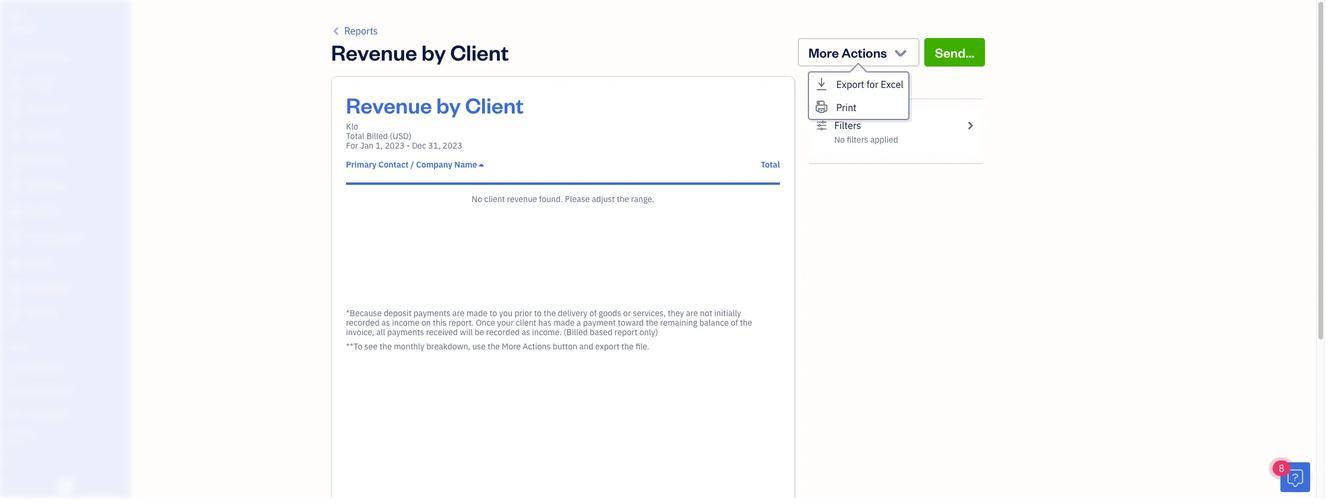 Task type: describe. For each thing, give the bounding box(es) containing it.
toward
[[618, 317, 644, 328]]

total inside revenue by client klo total billed ( usd ) for jan 1, 2023 - dec 31, 2023
[[346, 131, 365, 142]]

1 2023 from the left
[[385, 140, 405, 151]]

for
[[867, 78, 879, 90]]

services,
[[633, 308, 666, 319]]

1 to from the left
[[490, 308, 497, 319]]

based
[[590, 327, 613, 338]]

bank connections
[[9, 408, 70, 417]]

1 are from the left
[[453, 308, 465, 319]]

services
[[43, 386, 72, 395]]

caretup image
[[479, 160, 484, 169]]

report.
[[449, 317, 474, 328]]

and inside *because deposit payments are made to you prior to the delivery of goods or services, they are not initially recorded as income on this report. once your client has made a payment toward the remaining balance of the invoice, all payments received will be recorded as income. (billed based report only) **to see the monthly breakdown, use the more actions button and export the file.
[[579, 341, 593, 352]]

8 button
[[1273, 461, 1310, 492]]

0 vertical spatial payments
[[414, 308, 451, 319]]

more inside *because deposit payments are made to you prior to the delivery of goods or services, they are not initially recorded as income on this report. once your client has made a payment toward the remaining balance of the invoice, all payments received will be recorded as income. (billed based report only) **to see the monthly breakdown, use the more actions button and export the file.
[[502, 341, 521, 352]]

0 horizontal spatial made
[[466, 308, 488, 319]]

items
[[9, 386, 27, 395]]

received
[[426, 327, 458, 338]]

range.
[[631, 194, 654, 205]]

total link
[[761, 159, 780, 170]]

be
[[475, 327, 484, 338]]

chart image
[[8, 283, 22, 295]]

owner
[[10, 24, 33, 33]]

client inside *because deposit payments are made to you prior to the delivery of goods or services, they are not initially recorded as income on this report. once your client has made a payment toward the remaining balance of the invoice, all payments received will be recorded as income. (billed based report only) **to see the monthly breakdown, use the more actions button and export the file.
[[516, 317, 536, 328]]

revenue by client klo total billed ( usd ) for jan 1, 2023 - dec 31, 2023
[[346, 91, 524, 151]]

usd
[[393, 131, 409, 142]]

primary contact /
[[346, 159, 416, 170]]

freshbooks image
[[56, 479, 75, 493]]

project image
[[8, 206, 22, 218]]

klo owner
[[10, 11, 33, 33]]

export for excel
[[836, 78, 904, 90]]

reports button
[[331, 24, 378, 38]]

/
[[411, 159, 414, 170]]

resource center badge image
[[1281, 463, 1310, 492]]

button
[[553, 341, 577, 352]]

jan
[[360, 140, 374, 151]]

goods
[[599, 308, 621, 319]]

0 vertical spatial settings
[[809, 76, 858, 93]]

export for excel button
[[809, 73, 908, 96]]

8
[[1279, 463, 1285, 474]]

revenue for revenue by client
[[331, 38, 417, 66]]

1 vertical spatial payments
[[387, 327, 424, 338]]

please
[[565, 194, 590, 205]]

1 horizontal spatial made
[[554, 317, 575, 328]]

0 horizontal spatial as
[[382, 317, 390, 328]]

will
[[460, 327, 473, 338]]

export
[[595, 341, 620, 352]]

not
[[700, 308, 712, 319]]

breakdown,
[[426, 341, 470, 352]]

your
[[497, 317, 514, 328]]

)
[[409, 131, 412, 142]]

see
[[364, 341, 378, 352]]

revenue by client
[[331, 38, 509, 66]]

send… button
[[924, 38, 985, 67]]

once
[[476, 317, 495, 328]]

more actions button
[[798, 38, 920, 67]]

income
[[392, 317, 420, 328]]

members
[[29, 364, 61, 373]]

*because
[[346, 308, 382, 319]]

balance
[[699, 317, 729, 328]]

invoice image
[[8, 130, 22, 142]]

1 horizontal spatial as
[[522, 327, 530, 338]]

chevronleft image
[[331, 24, 342, 38]]

they
[[668, 308, 684, 319]]

remaining
[[660, 317, 697, 328]]

timer image
[[8, 232, 22, 244]]

bank connections link
[[3, 403, 127, 423]]

payment image
[[8, 155, 22, 167]]

klo inside klo owner
[[10, 11, 22, 22]]

items and services
[[9, 386, 72, 395]]

klo inside revenue by client klo total billed ( usd ) for jan 1, 2023 - dec 31, 2023
[[346, 121, 358, 132]]

on
[[421, 317, 431, 328]]

client for revenue by client klo total billed ( usd ) for jan 1, 2023 - dec 31, 2023
[[465, 91, 524, 119]]

send…
[[935, 44, 974, 61]]

primary contact link
[[346, 159, 411, 170]]

(billed
[[564, 327, 588, 338]]

you
[[499, 308, 513, 319]]

main element
[[0, 0, 161, 498]]

deposit
[[384, 308, 412, 319]]

only)
[[640, 327, 658, 338]]

and inside items and services link
[[29, 386, 41, 395]]

report
[[615, 327, 638, 338]]

the right adjust
[[617, 194, 629, 205]]

this
[[433, 317, 447, 328]]

payment
[[583, 317, 616, 328]]

filters
[[847, 134, 868, 145]]

report image
[[8, 309, 22, 320]]

primary
[[346, 159, 377, 170]]

export
[[836, 78, 864, 90]]

expense image
[[8, 181, 22, 193]]

the up income.
[[544, 308, 556, 319]]

the right toward
[[646, 317, 658, 328]]

chevrondown image
[[893, 44, 909, 61]]



Task type: vqa. For each thing, say whether or not it's contained in the screenshot.
the top clients
no



Task type: locate. For each thing, give the bounding box(es) containing it.
0 vertical spatial more
[[809, 44, 839, 61]]

1 horizontal spatial of
[[731, 317, 738, 328]]

0 horizontal spatial total
[[346, 131, 365, 142]]

*because deposit payments are made to you prior to the delivery of goods or services, they are not initially recorded as income on this report. once your client has made a payment toward the remaining balance of the invoice, all payments received will be recorded as income. (billed based report only) **to see the monthly breakdown, use the more actions button and export the file.
[[346, 308, 752, 352]]

klo
[[10, 11, 22, 22], [346, 121, 358, 132]]

recorded
[[346, 317, 380, 328], [486, 327, 520, 338]]

2023 left -
[[385, 140, 405, 151]]

more up export
[[809, 44, 839, 61]]

client
[[484, 194, 505, 205], [516, 317, 536, 328]]

and
[[579, 341, 593, 352], [29, 386, 41, 395]]

by for revenue by client
[[422, 38, 446, 66]]

payments up received
[[414, 308, 451, 319]]

billed
[[366, 131, 388, 142]]

to
[[490, 308, 497, 319], [534, 308, 542, 319]]

0 vertical spatial total
[[346, 131, 365, 142]]

klo up for
[[346, 121, 358, 132]]

0 vertical spatial client
[[450, 38, 509, 66]]

settings inside main element
[[9, 430, 36, 439]]

0 horizontal spatial 2023
[[385, 140, 405, 151]]

1 vertical spatial revenue
[[346, 91, 432, 119]]

2023 right 31,
[[442, 140, 462, 151]]

1 horizontal spatial no
[[834, 134, 845, 145]]

recorded down you
[[486, 327, 520, 338]]

1 vertical spatial more
[[502, 341, 521, 352]]

client inside revenue by client klo total billed ( usd ) for jan 1, 2023 - dec 31, 2023
[[465, 91, 524, 119]]

company
[[416, 159, 452, 170]]

0 horizontal spatial client
[[484, 194, 505, 205]]

are left not
[[686, 308, 698, 319]]

31,
[[428, 140, 441, 151]]

0 horizontal spatial of
[[589, 308, 597, 319]]

client left "revenue"
[[484, 194, 505, 205]]

apps link
[[3, 337, 127, 357]]

no down filters
[[834, 134, 845, 145]]

client for revenue by client
[[450, 38, 509, 66]]

dec
[[412, 140, 426, 151]]

the down report
[[621, 341, 634, 352]]

settings down bank
[[9, 430, 36, 439]]

all
[[376, 327, 385, 338]]

excel
[[881, 78, 904, 90]]

income.
[[532, 327, 562, 338]]

revenue inside revenue by client klo total billed ( usd ) for jan 1, 2023 - dec 31, 2023
[[346, 91, 432, 119]]

a
[[577, 317, 581, 328]]

no for no client revenue found. please adjust the range.
[[472, 194, 482, 205]]

revenue
[[507, 194, 537, 205]]

no client revenue found. please adjust the range.
[[472, 194, 654, 205]]

settings image
[[816, 118, 827, 133]]

more inside dropdown button
[[809, 44, 839, 61]]

more actions
[[809, 44, 887, 61]]

0 vertical spatial klo
[[10, 11, 22, 22]]

invoice,
[[346, 327, 374, 338]]

1 horizontal spatial actions
[[842, 44, 887, 61]]

0 vertical spatial by
[[422, 38, 446, 66]]

0 horizontal spatial settings
[[9, 430, 36, 439]]

for
[[346, 140, 358, 151]]

1 horizontal spatial more
[[809, 44, 839, 61]]

client image
[[8, 78, 22, 90]]

chevronright image
[[965, 118, 976, 133]]

company name link
[[416, 159, 484, 170]]

0 horizontal spatial actions
[[523, 341, 551, 352]]

to left you
[[490, 308, 497, 319]]

as down prior
[[522, 327, 530, 338]]

found.
[[539, 194, 563, 205]]

the
[[617, 194, 629, 205], [544, 308, 556, 319], [646, 317, 658, 328], [740, 317, 752, 328], [380, 341, 392, 352], [488, 341, 500, 352], [621, 341, 634, 352]]

money image
[[8, 257, 22, 269]]

2 are from the left
[[686, 308, 698, 319]]

and right items
[[29, 386, 41, 395]]

more
[[809, 44, 839, 61], [502, 341, 521, 352]]

0 horizontal spatial more
[[502, 341, 521, 352]]

name
[[454, 159, 477, 170]]

by for revenue by client klo total billed ( usd ) for jan 1, 2023 - dec 31, 2023
[[436, 91, 461, 119]]

1 vertical spatial actions
[[523, 341, 551, 352]]

1,
[[376, 140, 383, 151]]

2 2023 from the left
[[442, 140, 462, 151]]

**to
[[346, 341, 363, 352]]

0 vertical spatial revenue
[[331, 38, 417, 66]]

1 horizontal spatial client
[[516, 317, 536, 328]]

no for no filters applied
[[834, 134, 845, 145]]

reports
[[344, 25, 378, 37]]

recorded up see
[[346, 317, 380, 328]]

actions down income.
[[523, 341, 551, 352]]

settings up print
[[809, 76, 858, 93]]

settings link
[[3, 425, 127, 445]]

filters
[[834, 120, 861, 131]]

the right "use"
[[488, 341, 500, 352]]

payments
[[414, 308, 451, 319], [387, 327, 424, 338]]

initially
[[714, 308, 741, 319]]

monthly
[[394, 341, 424, 352]]

settings
[[809, 76, 858, 93], [9, 430, 36, 439]]

client left has
[[516, 317, 536, 328]]

0 horizontal spatial to
[[490, 308, 497, 319]]

1 vertical spatial and
[[29, 386, 41, 395]]

revenue
[[331, 38, 417, 66], [346, 91, 432, 119]]

no down caretup image
[[472, 194, 482, 205]]

1 horizontal spatial and
[[579, 341, 593, 352]]

contact
[[379, 159, 409, 170]]

by inside revenue by client klo total billed ( usd ) for jan 1, 2023 - dec 31, 2023
[[436, 91, 461, 119]]

1 vertical spatial settings
[[9, 430, 36, 439]]

payments up monthly
[[387, 327, 424, 338]]

1 vertical spatial client
[[465, 91, 524, 119]]

connections
[[28, 408, 70, 417]]

actions inside dropdown button
[[842, 44, 887, 61]]

0 horizontal spatial are
[[453, 308, 465, 319]]

are up will
[[453, 308, 465, 319]]

(
[[390, 131, 393, 142]]

1 horizontal spatial recorded
[[486, 327, 520, 338]]

items and services link
[[3, 381, 127, 401]]

klo up owner
[[10, 11, 22, 22]]

made left a
[[554, 317, 575, 328]]

to right prior
[[534, 308, 542, 319]]

print button
[[809, 96, 908, 119]]

0 vertical spatial no
[[834, 134, 845, 145]]

as left income
[[382, 317, 390, 328]]

1 horizontal spatial total
[[761, 159, 780, 170]]

team members link
[[3, 359, 127, 379]]

has
[[538, 317, 552, 328]]

0 horizontal spatial klo
[[10, 11, 22, 22]]

no filters applied
[[834, 134, 898, 145]]

file.
[[636, 341, 649, 352]]

no
[[834, 134, 845, 145], [472, 194, 482, 205]]

are
[[453, 308, 465, 319], [686, 308, 698, 319]]

0 horizontal spatial and
[[29, 386, 41, 395]]

dashboard image
[[8, 53, 22, 65]]

adjust
[[592, 194, 615, 205]]

1 horizontal spatial klo
[[346, 121, 358, 132]]

estimate image
[[8, 104, 22, 116]]

1 horizontal spatial are
[[686, 308, 698, 319]]

1 vertical spatial no
[[472, 194, 482, 205]]

print
[[836, 102, 857, 114]]

use
[[472, 341, 486, 352]]

or
[[623, 308, 631, 319]]

0 vertical spatial client
[[484, 194, 505, 205]]

applied
[[870, 134, 898, 145]]

apps
[[9, 342, 27, 351]]

1 vertical spatial client
[[516, 317, 536, 328]]

actions inside *because deposit payments are made to you prior to the delivery of goods or services, they are not initially recorded as income on this report. once your client has made a payment toward the remaining balance of the invoice, all payments received will be recorded as income. (billed based report only) **to see the monthly breakdown, use the more actions button and export the file.
[[523, 341, 551, 352]]

of right balance
[[731, 317, 738, 328]]

0 horizontal spatial recorded
[[346, 317, 380, 328]]

of
[[589, 308, 597, 319], [731, 317, 738, 328]]

revenue down reports
[[331, 38, 417, 66]]

by
[[422, 38, 446, 66], [436, 91, 461, 119]]

1 vertical spatial by
[[436, 91, 461, 119]]

0 vertical spatial actions
[[842, 44, 887, 61]]

more down your
[[502, 341, 521, 352]]

0 horizontal spatial no
[[472, 194, 482, 205]]

and down the (billed
[[579, 341, 593, 352]]

revenue up (
[[346, 91, 432, 119]]

1 horizontal spatial to
[[534, 308, 542, 319]]

1 vertical spatial total
[[761, 159, 780, 170]]

actions
[[842, 44, 887, 61], [523, 341, 551, 352]]

delivery
[[558, 308, 588, 319]]

company name
[[416, 159, 477, 170]]

1 horizontal spatial settings
[[809, 76, 858, 93]]

bank
[[9, 408, 26, 417]]

team members
[[9, 364, 61, 373]]

1 horizontal spatial 2023
[[442, 140, 462, 151]]

of left goods
[[589, 308, 597, 319]]

-
[[407, 140, 410, 151]]

the right see
[[380, 341, 392, 352]]

actions up export for excel button
[[842, 44, 887, 61]]

0 vertical spatial and
[[579, 341, 593, 352]]

prior
[[515, 308, 532, 319]]

2 to from the left
[[534, 308, 542, 319]]

the right balance
[[740, 317, 752, 328]]

team
[[9, 364, 28, 373]]

revenue for revenue by client klo total billed ( usd ) for jan 1, 2023 - dec 31, 2023
[[346, 91, 432, 119]]

made up be
[[466, 308, 488, 319]]

2023
[[385, 140, 405, 151], [442, 140, 462, 151]]

1 vertical spatial klo
[[346, 121, 358, 132]]



